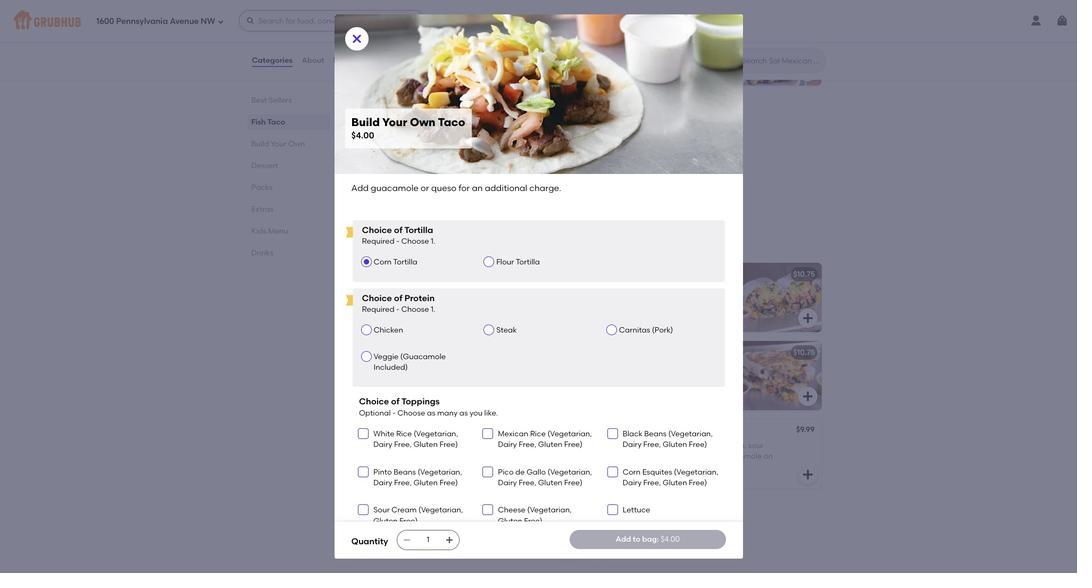 Task type: locate. For each thing, give the bounding box(es) containing it.
2 $10.75 from the top
[[794, 348, 816, 357]]

gluten inside pinto beans (vegetarian, dairy free, gluten free)
[[414, 478, 438, 488]]

deep-
[[360, 519, 383, 529]]

free) left chicken,
[[689, 440, 708, 449]]

$4.00 inside build your own taco $4.00
[[352, 131, 374, 141]]

an
[[472, 183, 483, 193], [520, 241, 528, 249], [465, 285, 474, 294], [703, 285, 713, 294], [465, 365, 474, 374]]

corn inside corn esquites (vegetarian, dairy free, gluten free)
[[623, 468, 641, 477]]

to
[[633, 535, 641, 544]]

choose inside choice of protein required - choose 1.
[[402, 305, 429, 314]]

1 horizontal spatial pico
[[498, 468, 514, 477]]

svg image left cheese
[[485, 507, 491, 513]]

gluten down esquites
[[663, 478, 688, 488]]

and inside 3 fried tacos filled with shredded chicken, sour cream, lettuce, pico de gallo and guacamole on the side
[[705, 452, 719, 461]]

tortilla up build your own taco
[[394, 258, 418, 267]]

choice up optional in the left bottom of the page
[[359, 397, 389, 407]]

dairy inside pinto beans (vegetarian, dairy free, gluten free)
[[374, 478, 393, 488]]

beans.
[[421, 530, 445, 539]]

of inside deep-fried burrito filled with your choice of protein, cheese, rice and beans. pico de gallo and sour cream on the side.
[[506, 519, 513, 529]]

with for burrito
[[446, 519, 461, 529]]

$4.60
[[362, 64, 381, 73]]

- inside choice of toppings optional - choose as many as you like.
[[393, 409, 396, 418]]

de
[[673, 452, 682, 461], [516, 468, 525, 477], [464, 530, 474, 539]]

dairy for mexican rice (vegetarian, dairy free, gluten free)
[[498, 440, 517, 449]]

svg image up chips
[[350, 32, 363, 45]]

choose up corn tortilla
[[402, 237, 429, 246]]

yelp image
[[784, 29, 812, 40]]

with inside deep-fried burrito filled with your choice of protein, cheese, rice and beans. pico de gallo and sour cream on the side.
[[446, 519, 461, 529]]

categories
[[252, 56, 293, 65]]

with inside 3 fried tacos filled with shredded chicken, sour cream, lettuce, pico de gallo and guacamole on the side
[[664, 441, 679, 450]]

flour
[[497, 258, 514, 267]]

free) inside cheese (vegetarian, gluten free)
[[524, 517, 543, 526]]

your for build your own comes with choice of protein, toppings, add extras for an additional charge.
[[383, 226, 407, 240]]

required for choice of tortilla
[[362, 237, 395, 246]]

pico down your
[[447, 530, 463, 539]]

(vegetarian, inside pinto beans (vegetarian, dairy free, gluten free)
[[418, 468, 462, 477]]

on
[[764, 452, 773, 461], [386, 541, 395, 550]]

1 vertical spatial beans
[[394, 468, 416, 477]]

build your own bowl image
[[504, 341, 584, 410]]

own for build your own taco
[[398, 270, 415, 279]]

tortilla up corn tortilla
[[405, 225, 433, 235]]

1600 pennsylvania avenue nw
[[96, 16, 215, 26]]

best seller
[[366, 337, 399, 345]]

toppings, down you
[[458, 441, 492, 450]]

pico
[[655, 452, 671, 461]]

svg image down cream,
[[610, 469, 616, 475]]

own for build your own
[[289, 139, 305, 149]]

1 vertical spatial protein,
[[413, 441, 440, 450]]

choice right your
[[480, 519, 504, 529]]

chicken
[[374, 326, 403, 335], [599, 426, 629, 435]]

the down rice
[[396, 541, 408, 550]]

1 vertical spatial -
[[397, 305, 400, 314]]

0 vertical spatial the
[[599, 463, 610, 472]]

best left seller
[[366, 337, 380, 345]]

your
[[463, 519, 478, 529]]

svg image
[[350, 32, 363, 45], [802, 66, 815, 78], [610, 469, 616, 475], [360, 507, 367, 513], [485, 507, 491, 513], [403, 536, 411, 545]]

beans inside pinto beans (vegetarian, dairy free, gluten free)
[[394, 468, 416, 477]]

free, up pico
[[644, 440, 661, 449]]

1 horizontal spatial best
[[366, 337, 380, 345]]

1 vertical spatial $4.00
[[661, 535, 680, 544]]

2 required from the top
[[362, 305, 395, 314]]

of
[[394, 225, 403, 235], [412, 241, 418, 249], [394, 293, 403, 303], [391, 397, 400, 407], [404, 441, 411, 450], [506, 519, 513, 529]]

sour down cheese (vegetarian, gluten free)
[[513, 530, 528, 539]]

reviews
[[334, 56, 363, 65]]

0 vertical spatial filled
[[645, 441, 662, 450]]

charge.
[[530, 183, 562, 193], [563, 241, 587, 249], [399, 296, 427, 305], [637, 296, 665, 305], [399, 376, 427, 385]]

required inside choice of protein required - choose 1.
[[362, 305, 395, 314]]

fish down best sellers
[[251, 118, 266, 127]]

required inside choice of tortilla required - choose 1.
[[362, 237, 395, 246]]

dairy inside corn esquites (vegetarian, dairy free, gluten free)
[[623, 478, 642, 488]]

dairy down the side
[[623, 478, 642, 488]]

0 vertical spatial beans
[[645, 430, 667, 439]]

dessert
[[251, 161, 279, 170]]

own inside build your own comes with choice of protein, toppings, add extras for an additional charge.
[[410, 226, 436, 240]]

choose down protein
[[402, 305, 429, 314]]

guacamole
[[401, 51, 444, 60]]

1 vertical spatial corn
[[623, 468, 641, 477]]

2 1. from the top
[[431, 305, 436, 314]]

dairy down white
[[374, 440, 393, 449]]

gluten up $10.50
[[539, 478, 563, 488]]

build your own bowl
[[360, 350, 434, 359]]

filled up beans.
[[427, 519, 444, 529]]

2 vertical spatial choice
[[480, 519, 504, 529]]

1 horizontal spatial corn
[[623, 468, 641, 477]]

1 horizontal spatial gallo
[[527, 468, 546, 477]]

build for build your own
[[251, 139, 269, 149]]

corn up build your own taco
[[374, 258, 392, 267]]

1 horizontal spatial de
[[516, 468, 525, 477]]

1 horizontal spatial filled
[[645, 441, 662, 450]]

2 vertical spatial -
[[393, 409, 396, 418]]

toppings, left add
[[445, 241, 474, 249]]

and down shredded
[[705, 452, 719, 461]]

guacamole down build your own taco
[[377, 285, 419, 294]]

bowl inside build your own bowl $10.95
[[704, 51, 722, 60]]

packs tab
[[251, 182, 326, 193]]

2 rice from the left
[[531, 430, 546, 439]]

beans
[[645, 430, 667, 439], [394, 468, 416, 477]]

reviews button
[[333, 42, 364, 80]]

1 vertical spatial de
[[516, 468, 525, 477]]

own
[[686, 51, 703, 60], [410, 116, 436, 129], [289, 139, 305, 149], [410, 226, 436, 240], [398, 270, 415, 279], [398, 350, 415, 359], [398, 426, 415, 435]]

svg image down yelp image
[[802, 66, 815, 78]]

- for tortilla
[[397, 237, 400, 246]]

svg image
[[1057, 14, 1069, 27], [246, 17, 255, 25], [218, 18, 224, 25], [611, 66, 624, 78], [802, 312, 815, 325], [802, 390, 815, 403], [360, 431, 367, 437], [485, 431, 491, 437], [610, 431, 616, 437], [563, 468, 576, 481], [802, 468, 815, 481], [360, 469, 367, 475], [485, 469, 491, 475], [610, 507, 616, 513], [445, 536, 454, 545], [563, 541, 576, 553]]

avenue
[[170, 16, 199, 26]]

1 vertical spatial chicken
[[599, 426, 629, 435]]

sour inside deep-fried burrito filled with your choice of protein, cheese, rice and beans. pico de gallo and sour cream on the side.
[[513, 530, 528, 539]]

your
[[668, 51, 684, 60], [383, 116, 407, 129], [271, 139, 287, 149], [383, 226, 407, 240], [380, 270, 396, 279], [380, 350, 396, 359], [380, 426, 396, 435], [360, 441, 376, 450]]

1 vertical spatial choose
[[402, 305, 429, 314]]

0 vertical spatial corn
[[374, 258, 392, 267]]

0 horizontal spatial rice
[[397, 430, 412, 439]]

nw
[[201, 16, 215, 26]]

1. left add
[[431, 237, 436, 246]]

additional
[[485, 183, 528, 193], [530, 241, 562, 249], [360, 296, 397, 305], [599, 296, 636, 305], [360, 376, 397, 385]]

choice down build your own taco
[[362, 293, 392, 303]]

filled up pico
[[645, 441, 662, 450]]

1 vertical spatial the
[[396, 541, 408, 550]]

filled
[[645, 441, 662, 450], [427, 519, 444, 529]]

$12.15
[[557, 426, 577, 435]]

gluten down sour
[[374, 517, 398, 526]]

choose for protein
[[402, 305, 429, 314]]

cheese
[[498, 506, 526, 515]]

0 vertical spatial gallo
[[684, 452, 703, 461]]

$10.75 for build your own burrito image
[[794, 270, 816, 279]]

1 vertical spatial required
[[362, 305, 395, 314]]

choice up comes
[[362, 225, 392, 235]]

main navigation navigation
[[0, 0, 1078, 42]]

with up pico
[[664, 441, 679, 450]]

2 vertical spatial choice
[[359, 397, 389, 407]]

own inside tab
[[289, 139, 305, 149]]

dairy down pinto
[[374, 478, 393, 488]]

free) inside sour cream (vegetarian, gluten free)
[[400, 517, 418, 526]]

1 $10.75 from the top
[[794, 270, 816, 279]]

0 vertical spatial protein,
[[420, 241, 444, 249]]

0 vertical spatial fried
[[605, 441, 621, 450]]

best left sellers
[[251, 96, 267, 105]]

gluten
[[414, 440, 438, 449], [539, 440, 563, 449], [663, 440, 688, 449], [414, 478, 438, 488], [539, 478, 563, 488], [663, 478, 688, 488], [374, 517, 398, 526], [498, 517, 523, 526]]

$10.75 for build your own quesadilla image at the bottom right of the page
[[794, 348, 816, 357]]

for inside build your own comes with choice of protein, toppings, add extras for an additional charge.
[[510, 241, 519, 249]]

de right pico
[[673, 452, 682, 461]]

packs
[[251, 183, 273, 192]]

(vegetarian, inside sour cream (vegetarian, gluten free)
[[419, 506, 463, 515]]

add
[[352, 183, 369, 193], [360, 285, 375, 294], [599, 285, 614, 294], [360, 365, 375, 374], [616, 535, 631, 544]]

0 horizontal spatial $4.00
[[352, 131, 374, 141]]

corn
[[374, 258, 392, 267], [623, 468, 641, 477]]

gluten up pico
[[663, 440, 688, 449]]

fried for 3
[[605, 441, 621, 450]]

guacamole down chicken,
[[721, 452, 763, 461]]

sour inside 3 fried tacos filled with shredded chicken, sour cream, lettuce, pico de gallo and guacamole on the side
[[749, 441, 764, 450]]

choice inside choice of tortilla required - choose 1.
[[362, 225, 392, 235]]

of inside build your own comes with choice of protein, toppings, add extras for an additional charge.
[[412, 241, 418, 249]]

1 vertical spatial pico
[[447, 530, 463, 539]]

gallo inside 3 fried tacos filled with shredded chicken, sour cream, lettuce, pico de gallo and guacamole on the side
[[684, 452, 703, 461]]

- up seller
[[397, 305, 400, 314]]

build inside build your own comes with choice of protein, toppings, add extras for an additional charge.
[[352, 226, 380, 240]]

rice
[[397, 430, 412, 439], [531, 430, 546, 439]]

fish taco down build your own taco $4.00
[[360, 142, 394, 151]]

fried inside deep-fried burrito filled with your choice of protein, cheese, rice and beans. pico de gallo and sour cream on the side.
[[383, 519, 399, 529]]

beans for pinto
[[394, 468, 416, 477]]

toppings,
[[445, 241, 474, 249], [458, 441, 492, 450]]

2 horizontal spatial de
[[673, 452, 682, 461]]

corn for corn esquites (vegetarian, dairy free, gluten free)
[[623, 468, 641, 477]]

gallo down shredded
[[684, 452, 703, 461]]

choose inside choice of tortilla required - choose 1.
[[402, 237, 429, 246]]

free) down cheese
[[524, 517, 543, 526]]

add guacamole or queso for an additional charge.
[[352, 183, 562, 193], [360, 285, 474, 305], [599, 285, 713, 305], [360, 365, 474, 385]]

gluten down $12.15
[[539, 440, 563, 449]]

fish taco down best sellers
[[251, 118, 285, 127]]

free) down $12.15
[[565, 440, 583, 449]]

choose inside choice of toppings optional - choose as many as you like.
[[398, 409, 425, 418]]

0 horizontal spatial best
[[251, 96, 267, 105]]

gallo
[[684, 452, 703, 461], [527, 468, 546, 477], [476, 530, 495, 539]]

optional
[[359, 409, 391, 418]]

1 as from the left
[[427, 409, 436, 418]]

as left you
[[460, 409, 468, 418]]

free) down cream
[[400, 517, 418, 526]]

1 horizontal spatial beans
[[645, 430, 667, 439]]

gluten up nachos. on the left
[[414, 440, 438, 449]]

guacamole
[[371, 183, 419, 193], [377, 285, 419, 294], [615, 285, 657, 294], [377, 365, 419, 374], [721, 452, 763, 461]]

0 horizontal spatial sour
[[513, 530, 528, 539]]

(vegetarian, inside the "mexican rice (vegetarian, dairy free, gluten free)"
[[548, 430, 592, 439]]

free, for white
[[394, 440, 412, 449]]

beans right black
[[645, 430, 667, 439]]

choice of protein required - choose 1.
[[362, 293, 436, 314]]

1 horizontal spatial sour
[[749, 441, 764, 450]]

$10.50
[[554, 503, 577, 512]]

free, down "build your own nachos"
[[394, 440, 412, 449]]

gluten down cheese
[[498, 517, 523, 526]]

corn down lettuce,
[[623, 468, 641, 477]]

$10.95
[[648, 64, 670, 73]]

cream
[[392, 506, 417, 515]]

1 vertical spatial toppings,
[[458, 441, 492, 450]]

choice inside build your own comes with choice of protein, toppings, add extras for an additional charge.
[[390, 241, 411, 249]]

choice for choice of protein
[[362, 293, 392, 303]]

de down your
[[464, 530, 474, 539]]

your inside build your own taco $4.00
[[383, 116, 407, 129]]

gluten inside cheese (vegetarian, gluten free)
[[498, 517, 523, 526]]

1 1. from the top
[[431, 237, 436, 246]]

lettuce
[[623, 506, 651, 515]]

1 horizontal spatial the
[[599, 463, 610, 472]]

free, for pinto
[[394, 478, 412, 488]]

1 horizontal spatial fried
[[605, 441, 621, 450]]

fried
[[605, 441, 621, 450], [383, 519, 399, 529]]

tortilla right flour
[[516, 258, 540, 267]]

protein, up nachos. on the left
[[413, 441, 440, 450]]

tortilla inside choice of tortilla required - choose 1.
[[405, 225, 433, 235]]

de inside pico de gallo (vegetarian, dairy free, gluten free)
[[516, 468, 525, 477]]

0 vertical spatial chicken
[[374, 326, 403, 335]]

protein, up build your own taco
[[420, 241, 444, 249]]

your for build your own taco $4.00
[[383, 116, 407, 129]]

1 vertical spatial filled
[[427, 519, 444, 529]]

gallo down your
[[476, 530, 495, 539]]

2 vertical spatial choose
[[398, 409, 425, 418]]

free, inside white rice (vegetarian, dairy free, gluten free)
[[394, 440, 412, 449]]

dairy up cheese
[[498, 478, 517, 488]]

dairy inside the "mexican rice (vegetarian, dairy free, gluten free)"
[[498, 440, 517, 449]]

0 horizontal spatial chicken
[[374, 326, 403, 335]]

toppings, inside 'your choice of protein, and toppings, served with nachos.'
[[458, 441, 492, 450]]

choice for choice of toppings
[[359, 397, 389, 407]]

2 vertical spatial gallo
[[476, 530, 495, 539]]

0 vertical spatial choice
[[390, 241, 411, 249]]

free,
[[394, 440, 412, 449], [519, 440, 537, 449], [644, 440, 661, 449], [394, 478, 412, 488], [519, 478, 537, 488], [644, 478, 661, 488]]

- up corn tortilla
[[397, 237, 400, 246]]

0 horizontal spatial de
[[464, 530, 474, 539]]

dairy inside white rice (vegetarian, dairy free, gluten free)
[[374, 440, 393, 449]]

gallo inside deep-fried burrito filled with your choice of protein, cheese, rice and beans. pico de gallo and sour cream on the side.
[[476, 530, 495, 539]]

- inside choice of protein required - choose 1.
[[397, 305, 400, 314]]

1 vertical spatial $10.75
[[794, 348, 816, 357]]

$4.00
[[352, 131, 374, 141], [661, 535, 680, 544]]

1. down protein
[[431, 305, 436, 314]]

rice inside white rice (vegetarian, dairy free, gluten free)
[[397, 430, 412, 439]]

with inside 'your choice of protein, and toppings, served with nachos.'
[[386, 452, 401, 461]]

- right optional in the left bottom of the page
[[393, 409, 396, 418]]

0 horizontal spatial gallo
[[476, 530, 495, 539]]

fish down $4.60
[[352, 110, 374, 124]]

2 horizontal spatial gallo
[[684, 452, 703, 461]]

0 vertical spatial sour
[[749, 441, 764, 450]]

0 horizontal spatial the
[[396, 541, 408, 550]]

chips
[[362, 51, 383, 60]]

add guacamole or queso for an additional charge. down (guacamole
[[360, 365, 474, 385]]

protein, down cheese
[[515, 519, 543, 529]]

sour right chicken,
[[749, 441, 764, 450]]

0 horizontal spatial on
[[386, 541, 395, 550]]

bowl for build your own bowl $10.95
[[704, 51, 722, 60]]

filled inside 3 fried tacos filled with shredded chicken, sour cream, lettuce, pico de gallo and guacamole on the side
[[645, 441, 662, 450]]

(vegetarian, inside white rice (vegetarian, dairy free, gluten free)
[[414, 430, 458, 439]]

0 horizontal spatial fried
[[383, 519, 399, 529]]

1 vertical spatial best
[[366, 337, 380, 345]]

0 vertical spatial de
[[673, 452, 682, 461]]

many
[[437, 409, 458, 418]]

veggie
[[374, 352, 399, 361]]

your inside tab
[[271, 139, 287, 149]]

guacamole up choice of tortilla required - choose 1. on the left of the page
[[371, 183, 419, 193]]

1 vertical spatial bowl
[[417, 350, 434, 359]]

free, inside pinto beans (vegetarian, dairy free, gluten free)
[[394, 478, 412, 488]]

0 vertical spatial toppings,
[[445, 241, 474, 249]]

choose
[[402, 237, 429, 246], [402, 305, 429, 314], [398, 409, 425, 418]]

1 horizontal spatial on
[[764, 452, 773, 461]]

1 vertical spatial 1.
[[431, 305, 436, 314]]

0 vertical spatial choice
[[362, 225, 392, 235]]

build inside build your own taco $4.00
[[352, 116, 380, 129]]

dairy for corn esquites (vegetarian, dairy free, gluten free)
[[623, 478, 642, 488]]

with left your
[[446, 519, 461, 529]]

0 vertical spatial choose
[[402, 237, 429, 246]]

free) inside the "mexican rice (vegetarian, dairy free, gluten free)"
[[565, 440, 583, 449]]

1 vertical spatial sour
[[513, 530, 528, 539]]

chicken up seller
[[374, 326, 403, 335]]

1 vertical spatial fried
[[383, 519, 399, 529]]

dairy for pinto beans (vegetarian, dairy free, gluten free)
[[374, 478, 393, 488]]

1 required from the top
[[362, 237, 395, 246]]

sour
[[749, 441, 764, 450], [513, 530, 528, 539]]

2 vertical spatial de
[[464, 530, 474, 539]]

with up pinto
[[386, 452, 401, 461]]

and down cheese
[[497, 530, 511, 539]]

own inside build your own bowl $10.95
[[686, 51, 703, 60]]

required for choice of protein
[[362, 305, 395, 314]]

$10.75 inside button
[[794, 348, 816, 357]]

best
[[251, 96, 267, 105], [366, 337, 380, 345]]

(vegetarian, inside black beans (vegetarian, dairy free, gluten free)
[[669, 430, 713, 439]]

fried inside 3 fried tacos filled with shredded chicken, sour cream, lettuce, pico de gallo and guacamole on the side
[[605, 441, 621, 450]]

with right comes
[[375, 241, 388, 249]]

free) down 3 fried tacos filled with shredded chicken, sour cream, lettuce, pico de gallo and guacamole on the side
[[689, 478, 708, 488]]

free, inside the "mexican rice (vegetarian, dairy free, gluten free)"
[[519, 440, 537, 449]]

free, inside black beans (vegetarian, dairy free, gluten free)
[[644, 440, 661, 449]]

fish taco down $4.60
[[352, 110, 404, 124]]

(vegetarian, for sour cream (vegetarian, gluten free)
[[419, 506, 463, 515]]

free) up $10.50
[[565, 478, 583, 488]]

dairy inside black beans (vegetarian, dairy free, gluten free)
[[623, 440, 642, 449]]

free) down 'your choice of protein, and toppings, served with nachos.'
[[440, 478, 458, 488]]

best for best sellers
[[251, 96, 267, 105]]

pico de gallo (vegetarian, dairy free, gluten free)
[[498, 468, 592, 488]]

your inside build your own bowl $10.95
[[668, 51, 684, 60]]

add guacamole or queso for an additional charge. up (pork)
[[599, 285, 713, 305]]

rice right white
[[397, 430, 412, 439]]

1 vertical spatial choice
[[362, 293, 392, 303]]

and down nachos
[[442, 441, 457, 450]]

(vegetarian, inside cheese (vegetarian, gluten free)
[[528, 506, 572, 515]]

0 vertical spatial bowl
[[704, 51, 722, 60]]

1. inside choice of protein required - choose 1.
[[431, 305, 436, 314]]

fried up rice
[[383, 519, 399, 529]]

chicken,
[[717, 441, 747, 450]]

pinto
[[374, 468, 392, 477]]

build inside build your own tab
[[251, 139, 269, 149]]

0 horizontal spatial beans
[[394, 468, 416, 477]]

1 vertical spatial gallo
[[527, 468, 546, 477]]

fried up cream,
[[605, 441, 621, 450]]

best inside tab
[[251, 96, 267, 105]]

0 horizontal spatial pico
[[447, 530, 463, 539]]

0 horizontal spatial filled
[[427, 519, 444, 529]]

0 vertical spatial pico
[[498, 468, 514, 477]]

2 vertical spatial protein,
[[515, 519, 543, 529]]

as
[[427, 409, 436, 418], [460, 409, 468, 418]]

pico up cheese
[[498, 468, 514, 477]]

protein, inside build your own comes with choice of protein, toppings, add extras for an additional charge.
[[420, 241, 444, 249]]

gallo down the "mexican rice (vegetarian, dairy free, gluten free)"
[[527, 468, 546, 477]]

choice up corn tortilla
[[390, 241, 411, 249]]

and right chips
[[385, 51, 399, 60]]

pico inside pico de gallo (vegetarian, dairy free, gluten free)
[[498, 468, 514, 477]]

free, down mexican
[[519, 440, 537, 449]]

additional inside build your own comes with choice of protein, toppings, add extras for an additional charge.
[[530, 241, 562, 249]]

de down mexican
[[516, 468, 525, 477]]

extras
[[251, 205, 274, 214]]

1 vertical spatial choice
[[378, 441, 402, 450]]

the
[[599, 463, 610, 472], [396, 541, 408, 550]]

1 horizontal spatial rice
[[531, 430, 546, 439]]

1 horizontal spatial as
[[460, 409, 468, 418]]

0 vertical spatial best
[[251, 96, 267, 105]]

and inside 'your choice of protein, and toppings, served with nachos.'
[[442, 441, 457, 450]]

the down cream,
[[599, 463, 610, 472]]

filled for burrito
[[427, 519, 444, 529]]

0 vertical spatial on
[[764, 452, 773, 461]]

0 horizontal spatial corn
[[374, 258, 392, 267]]

0 vertical spatial $4.00
[[352, 131, 374, 141]]

required up corn tortilla
[[362, 237, 395, 246]]

pico inside deep-fried burrito filled with your choice of protein, cheese, rice and beans. pico de gallo and sour cream on the side.
[[447, 530, 463, 539]]

- inside choice of tortilla required - choose 1.
[[397, 237, 400, 246]]

filled inside deep-fried burrito filled with your choice of protein, cheese, rice and beans. pico de gallo and sour cream on the side.
[[427, 519, 444, 529]]

dessert tab
[[251, 160, 326, 171]]

rice
[[390, 530, 403, 539]]

carnitas (pork)
[[619, 326, 674, 335]]

quantity
[[352, 537, 388, 547]]

your inside 'your choice of protein, and toppings, served with nachos.'
[[360, 441, 376, 450]]

gluten down nachos. on the left
[[414, 478, 438, 488]]

0 horizontal spatial bowl
[[417, 350, 434, 359]]

1. for protein
[[431, 305, 436, 314]]

1. inside choice of tortilla required - choose 1.
[[431, 237, 436, 246]]

0 vertical spatial 1.
[[431, 237, 436, 246]]

1 rice from the left
[[397, 430, 412, 439]]

$10.75
[[794, 270, 816, 279], [794, 348, 816, 357]]

0 vertical spatial -
[[397, 237, 400, 246]]

rice inside the "mexican rice (vegetarian, dairy free, gluten free)"
[[531, 430, 546, 439]]

free) down nachos
[[440, 440, 458, 449]]

0 vertical spatial required
[[362, 237, 395, 246]]

1 horizontal spatial chicken
[[599, 426, 629, 435]]

about
[[302, 56, 324, 65]]

(vegetarian, for pinto beans (vegetarian, dairy free, gluten free)
[[418, 468, 462, 477]]

your for build your own bowl
[[380, 350, 396, 359]]

extras
[[490, 241, 509, 249]]

included)
[[374, 363, 408, 372]]

1 horizontal spatial bowl
[[704, 51, 722, 60]]

0 horizontal spatial as
[[427, 409, 436, 418]]

build your own taco $4.00
[[352, 116, 466, 141]]

required
[[362, 237, 395, 246], [362, 305, 395, 314]]

dairy for black beans (vegetarian, dairy free, gluten free)
[[623, 440, 642, 449]]

1 vertical spatial on
[[386, 541, 395, 550]]

free)
[[440, 440, 458, 449], [565, 440, 583, 449], [689, 440, 708, 449], [440, 478, 458, 488], [565, 478, 583, 488], [689, 478, 708, 488], [400, 517, 418, 526], [524, 517, 543, 526]]

0 vertical spatial $10.75
[[794, 270, 816, 279]]

dairy down mexican
[[498, 440, 517, 449]]

rice right mexican
[[531, 430, 546, 439]]

chicken up 3
[[599, 426, 629, 435]]

Input item quantity number field
[[417, 531, 440, 550]]

(guacamole
[[401, 352, 446, 361]]



Task type: describe. For each thing, give the bounding box(es) containing it.
gluten inside black beans (vegetarian, dairy free, gluten free)
[[663, 440, 688, 449]]

build your own nachos
[[360, 426, 445, 435]]

and down burrito
[[405, 530, 419, 539]]

protein, inside deep-fried burrito filled with your choice of protein, cheese, rice and beans. pico de gallo and sour cream on the side.
[[515, 519, 543, 529]]

choice of toppings optional - choose as many as you like.
[[359, 397, 498, 418]]

free) inside black beans (vegetarian, dairy free, gluten free)
[[689, 440, 708, 449]]

gluten inside white rice (vegetarian, dairy free, gluten free)
[[414, 440, 438, 449]]

build your own burrito image
[[742, 263, 822, 332]]

deep-fried burrito filled with your choice of protein, cheese, rice and beans. pico de gallo and sour cream on the side.
[[360, 519, 543, 550]]

drinks tab
[[251, 248, 326, 259]]

charge. inside build your own comes with choice of protein, toppings, add extras for an additional charge.
[[563, 241, 587, 249]]

and inside chips and guacamole $4.60
[[385, 51, 399, 60]]

$10.75 button
[[592, 341, 822, 410]]

your for build your own nachos
[[380, 426, 396, 435]]

protein
[[405, 293, 435, 303]]

bowl for build your own bowl
[[417, 350, 434, 359]]

free) inside corn esquites (vegetarian, dairy free, gluten free)
[[689, 478, 708, 488]]

cream
[[360, 541, 384, 550]]

taco inside tab
[[268, 118, 285, 127]]

drinks
[[251, 249, 273, 258]]

white rice (vegetarian, dairy free, gluten free)
[[374, 430, 458, 449]]

build your own taco image
[[504, 263, 584, 332]]

free, inside pico de gallo (vegetarian, dairy free, gluten free)
[[519, 478, 537, 488]]

cheese (vegetarian, gluten free)
[[498, 506, 572, 526]]

the inside 3 fried tacos filled with shredded chicken, sour cream, lettuce, pico de gallo and guacamole on the side
[[599, 463, 610, 472]]

de inside deep-fried burrito filled with your choice of protein, cheese, rice and beans. pico de gallo and sour cream on the side.
[[464, 530, 474, 539]]

guacamole up carnitas
[[615, 285, 657, 294]]

- for toppings
[[393, 409, 396, 418]]

you
[[470, 409, 483, 418]]

choice of tortilla required - choose 1.
[[362, 225, 436, 246]]

$9.99
[[797, 425, 815, 434]]

own for build your own taco $4.00
[[410, 116, 436, 129]]

cheese,
[[360, 530, 388, 539]]

gluten inside the "mexican rice (vegetarian, dairy free, gluten free)"
[[539, 440, 563, 449]]

build for build your own taco
[[360, 270, 378, 279]]

build your own taco
[[360, 270, 434, 279]]

filled for tacos
[[645, 441, 662, 450]]

mexican rice (vegetarian, dairy free, gluten free)
[[498, 430, 592, 449]]

own for build your own bowl $10.95
[[686, 51, 703, 60]]

3 fried tacos filled with shredded chicken, sour cream, lettuce, pico de gallo and guacamole on the side
[[599, 441, 773, 472]]

of inside choice of tortilla required - choose 1.
[[394, 225, 403, 235]]

your for build your own bowl $10.95
[[668, 51, 684, 60]]

chicken flautas
[[599, 426, 657, 435]]

pennsylvania
[[116, 16, 168, 26]]

with for tacos
[[664, 441, 679, 450]]

guacamole inside 3 fried tacos filled with shredded chicken, sour cream, lettuce, pico de gallo and guacamole on the side
[[721, 452, 763, 461]]

choice inside deep-fried burrito filled with your choice of protein, cheese, rice and beans. pico de gallo and sour cream on the side.
[[480, 519, 504, 529]]

add guacamole or queso for an additional charge. down build your own taco
[[360, 285, 474, 305]]

(vegetarian, for corn esquites (vegetarian, dairy free, gluten free)
[[674, 468, 719, 477]]

veggie (guacamole included)
[[374, 352, 446, 372]]

flour tortilla
[[497, 258, 540, 267]]

build for build your own bowl
[[360, 350, 378, 359]]

choice inside 'your choice of protein, and toppings, served with nachos.'
[[378, 441, 402, 450]]

search icon image
[[725, 54, 738, 67]]

build your own tab
[[251, 138, 326, 150]]

esquites
[[643, 468, 673, 477]]

sellers
[[269, 96, 292, 105]]

free, for mexican
[[519, 440, 537, 449]]

build for build your own nachos
[[360, 426, 378, 435]]

1 horizontal spatial $4.00
[[661, 535, 680, 544]]

chicken for chicken flautas
[[599, 426, 629, 435]]

lettuce,
[[626, 452, 653, 461]]

choose for tortilla
[[402, 237, 429, 246]]

build your own
[[251, 139, 305, 149]]

guacamole down build your own bowl
[[377, 365, 419, 374]]

tortilla for flour tortilla
[[516, 258, 540, 267]]

fish inside fish taco tab
[[251, 118, 266, 127]]

the inside deep-fried burrito filled with your choice of protein, cheese, rice and beans. pico de gallo and sour cream on the side.
[[396, 541, 408, 550]]

fish down build your own taco $4.00
[[360, 142, 374, 151]]

shredded
[[681, 441, 715, 450]]

svg image down burrito
[[403, 536, 411, 545]]

sour cream (vegetarian, gluten free)
[[374, 506, 463, 526]]

dairy inside pico de gallo (vegetarian, dairy free, gluten free)
[[498, 478, 517, 488]]

gluten inside corn esquites (vegetarian, dairy free, gluten free)
[[663, 478, 688, 488]]

corn for corn tortilla
[[374, 258, 392, 267]]

(vegetarian, inside pico de gallo (vegetarian, dairy free, gluten free)
[[548, 468, 592, 477]]

free) inside white rice (vegetarian, dairy free, gluten free)
[[440, 440, 458, 449]]

beans for black
[[645, 430, 667, 439]]

own for build your own bowl
[[398, 350, 415, 359]]

choice for choice of tortilla
[[362, 225, 392, 235]]

black
[[623, 430, 643, 439]]

carnitas
[[619, 326, 651, 335]]

best sellers tab
[[251, 95, 326, 106]]

bag:
[[643, 535, 659, 544]]

(vegetarian, for white rice (vegetarian, dairy free, gluten free)
[[414, 430, 458, 439]]

own for build your own nachos
[[398, 426, 415, 435]]

add
[[476, 241, 488, 249]]

extras tab
[[251, 204, 326, 215]]

chips and guacamole $4.60
[[362, 51, 444, 73]]

black beans (vegetarian, dairy free, gluten free)
[[623, 430, 713, 449]]

tortilla for corn tortilla
[[394, 258, 418, 267]]

toppings, inside build your own comes with choice of protein, toppings, add extras for an additional charge.
[[445, 241, 474, 249]]

add to bag: $4.00
[[616, 535, 680, 544]]

fried for deep-
[[383, 519, 399, 529]]

cream,
[[599, 452, 624, 461]]

free) inside pinto beans (vegetarian, dairy free, gluten free)
[[440, 478, 458, 488]]

of inside choice of protein required - choose 1.
[[394, 293, 403, 303]]

pinto beans (vegetarian, dairy free, gluten free)
[[374, 468, 462, 488]]

menu
[[268, 227, 288, 236]]

chicken for chicken
[[374, 326, 403, 335]]

Search Sol Mexican Grill search field
[[741, 56, 823, 66]]

build your own quesadilla image
[[742, 341, 822, 410]]

an inside build your own comes with choice of protein, toppings, add extras for an additional charge.
[[520, 241, 528, 249]]

your choice of protein, and toppings, served with nachos.
[[360, 441, 492, 461]]

free) inside pico de gallo (vegetarian, dairy free, gluten free)
[[565, 478, 583, 488]]

side.
[[410, 541, 427, 550]]

choose for toppings
[[398, 409, 425, 418]]

tacos
[[623, 441, 643, 450]]

your for build your own taco
[[380, 270, 396, 279]]

rice for white
[[397, 430, 412, 439]]

with for own
[[375, 241, 388, 249]]

build for build your own comes with choice of protein, toppings, add extras for an additional charge.
[[352, 226, 380, 240]]

corn tortilla
[[374, 258, 418, 267]]

kids menu
[[251, 227, 288, 236]]

sour
[[374, 506, 390, 515]]

free, for corn
[[644, 478, 661, 488]]

svg image up deep- at the left bottom of page
[[360, 507, 367, 513]]

side
[[612, 463, 627, 472]]

best sellers
[[251, 96, 292, 105]]

like.
[[485, 409, 498, 418]]

corn esquites (vegetarian, dairy free, gluten free)
[[623, 468, 719, 488]]

dairy for white rice (vegetarian, dairy free, gluten free)
[[374, 440, 393, 449]]

of inside 'your choice of protein, and toppings, served with nachos.'
[[404, 441, 411, 450]]

add guacamole or queso for an additional charge. up build your own comes with choice of protein, toppings, add extras for an additional charge.
[[352, 183, 562, 193]]

seller
[[382, 337, 399, 345]]

build for build your own bowl $10.95
[[648, 51, 666, 60]]

free, for black
[[644, 440, 661, 449]]

1600
[[96, 16, 114, 26]]

build your own comes with choice of protein, toppings, add extras for an additional charge.
[[352, 226, 587, 249]]

build for build your own taco $4.00
[[352, 116, 380, 129]]

burrito
[[401, 519, 425, 529]]

build your own nachos image
[[504, 419, 584, 488]]

$4.50
[[558, 142, 577, 151]]

gluten inside pico de gallo (vegetarian, dairy free, gluten free)
[[539, 478, 563, 488]]

your for build your own
[[271, 139, 287, 149]]

fish taco tab
[[251, 117, 326, 128]]

about button
[[301, 42, 325, 80]]

served
[[360, 452, 384, 461]]

build your own bowl $10.95
[[648, 51, 722, 73]]

on inside deep-fried burrito filled with your choice of protein, cheese, rice and beans. pico de gallo and sour cream on the side.
[[386, 541, 395, 550]]

nachos
[[417, 426, 445, 435]]

(vegetarian, for black beans (vegetarian, dairy free, gluten free)
[[669, 430, 713, 439]]

fish taco inside tab
[[251, 118, 285, 127]]

chimichanga
[[360, 504, 410, 513]]

mexican
[[498, 430, 529, 439]]

2 as from the left
[[460, 409, 468, 418]]

de inside 3 fried tacos filled with shredded chicken, sour cream, lettuce, pico de gallo and guacamole on the side
[[673, 452, 682, 461]]

gluten inside sour cream (vegetarian, gluten free)
[[374, 517, 398, 526]]

categories button
[[251, 42, 293, 80]]

1. for tortilla
[[431, 237, 436, 246]]

toppings
[[402, 397, 440, 407]]

protein, inside 'your choice of protein, and toppings, served with nachos.'
[[413, 441, 440, 450]]

best for best seller
[[366, 337, 380, 345]]

fish taco image
[[504, 135, 584, 205]]

steak
[[497, 326, 517, 335]]

- for protein
[[397, 305, 400, 314]]

gallo inside pico de gallo (vegetarian, dairy free, gluten free)
[[527, 468, 546, 477]]

(pork)
[[652, 326, 674, 335]]

taco inside build your own taco $4.00
[[438, 116, 466, 129]]

(vegetarian, for mexican rice (vegetarian, dairy free, gluten free)
[[548, 430, 592, 439]]

flautas
[[630, 426, 657, 435]]

own for build your own comes with choice of protein, toppings, add extras for an additional charge.
[[410, 226, 436, 240]]

on inside 3 fried tacos filled with shredded chicken, sour cream, lettuce, pico de gallo and guacamole on the side
[[764, 452, 773, 461]]

kids menu tab
[[251, 226, 326, 237]]

of inside choice of toppings optional - choose as many as you like.
[[391, 397, 400, 407]]

white
[[374, 430, 395, 439]]

rice for mexican
[[531, 430, 546, 439]]

comes
[[352, 241, 374, 249]]



Task type: vqa. For each thing, say whether or not it's contained in the screenshot.
'Flour' on the top left
yes



